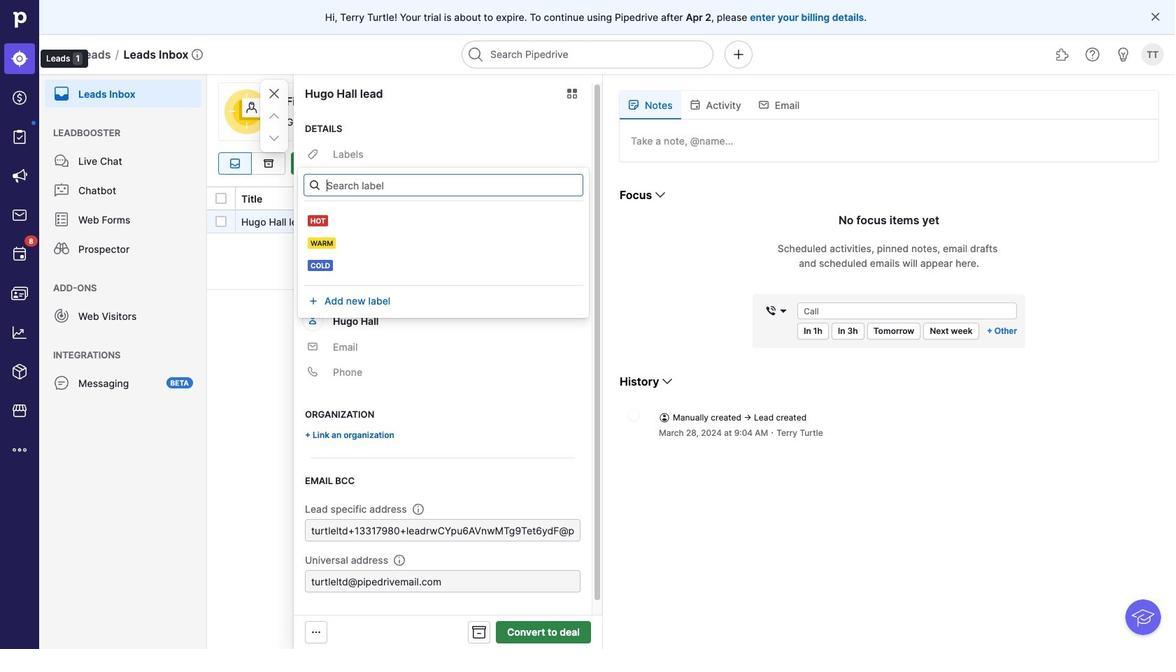 Task type: describe. For each thing, give the bounding box(es) containing it.
knowledge center bot, also known as kc bot is an onboarding assistant that allows you to see the list of onboarding items in one place for quick and easy reference. this improves your in-app experience. image
[[1126, 600, 1161, 636]]

0 vertical spatial info image
[[191, 49, 203, 60]]

1 color muted image from the top
[[307, 149, 318, 160]]

more image
[[11, 442, 28, 459]]

sales assistant image
[[1115, 46, 1132, 63]]

leads image
[[11, 50, 28, 67]]

color secondary image
[[628, 410, 639, 421]]

1 color active image from the top
[[307, 296, 319, 307]]

add lead element
[[291, 152, 365, 175]]

color muted image for second color active image
[[307, 341, 318, 353]]

sales inbox image
[[11, 207, 28, 224]]

insights image
[[11, 325, 28, 341]]

add lead options image
[[345, 158, 362, 169]]

quick help image
[[1084, 46, 1101, 63]]

2 color active image from the top
[[307, 315, 318, 326]]

Search label text field
[[303, 174, 583, 197]]

home image
[[9, 9, 30, 30]]

inbox image
[[227, 158, 243, 169]]



Task type: locate. For each thing, give the bounding box(es) containing it.
1 vertical spatial color muted image
[[307, 199, 318, 211]]

color undefined image
[[53, 211, 70, 228], [11, 246, 28, 263]]

menu
[[0, 0, 88, 650], [39, 74, 207, 650]]

1 vertical spatial info image
[[412, 504, 424, 515]]

color undefined image right sales inbox icon
[[53, 211, 70, 228]]

quick add image
[[730, 46, 747, 63]]

3 color muted image from the top
[[307, 341, 318, 353]]

2 color muted image from the top
[[307, 199, 318, 211]]

color undefined image down sales inbox icon
[[11, 246, 28, 263]]

Call text field
[[797, 303, 1017, 320]]

1 horizontal spatial color undefined image
[[53, 211, 70, 228]]

color primary image
[[1150, 11, 1161, 22], [266, 85, 283, 102], [689, 99, 701, 111], [1114, 158, 1131, 169], [1144, 158, 1160, 169], [652, 187, 669, 204], [308, 247, 319, 258], [765, 306, 776, 317], [659, 374, 676, 390], [659, 412, 670, 424], [471, 625, 487, 641], [311, 627, 322, 639]]

1 color muted image from the top
[[307, 174, 318, 185]]

archive image
[[260, 158, 277, 169]]

color active image
[[307, 296, 319, 307], [307, 315, 318, 326]]

contacts image
[[11, 285, 28, 302]]

0 vertical spatial color undefined image
[[53, 211, 70, 228]]

color muted image for first color muted icon from the top of the page
[[307, 174, 318, 185]]

grid
[[207, 186, 1175, 650]]

0 vertical spatial color active image
[[307, 296, 319, 307]]

info image
[[191, 49, 203, 60], [412, 504, 424, 515]]

products image
[[11, 364, 28, 380]]

0 vertical spatial color muted image
[[307, 174, 318, 185]]

deals image
[[11, 90, 28, 106]]

marketplace image
[[11, 403, 28, 420]]

color muted image
[[307, 149, 318, 160], [307, 367, 318, 378]]

menu toggle image
[[53, 46, 70, 63]]

Search Pipedrive field
[[462, 41, 713, 69]]

0 vertical spatial color muted image
[[307, 149, 318, 160]]

2 color muted image from the top
[[307, 367, 318, 378]]

1 vertical spatial color undefined image
[[11, 246, 28, 263]]

info image
[[394, 555, 405, 566]]

None text field
[[305, 520, 581, 542], [305, 571, 581, 593], [305, 520, 581, 542], [305, 571, 581, 593]]

color primary image
[[564, 88, 581, 99], [628, 99, 639, 111], [758, 99, 769, 111], [266, 108, 283, 125], [266, 130, 283, 147], [294, 158, 311, 169], [854, 158, 871, 169], [929, 158, 946, 169], [959, 158, 975, 169], [1024, 158, 1040, 169], [1053, 158, 1070, 169], [309, 180, 320, 191], [215, 193, 227, 204], [215, 216, 227, 227], [307, 225, 318, 236], [778, 306, 789, 317]]

1 vertical spatial color muted image
[[307, 367, 318, 378]]

1 horizontal spatial info image
[[412, 504, 424, 515]]

menu item
[[0, 39, 39, 78], [39, 74, 207, 108]]

0 horizontal spatial info image
[[191, 49, 203, 60]]

0 horizontal spatial color undefined image
[[11, 246, 28, 263]]

color undefined image
[[53, 85, 70, 102], [11, 129, 28, 145], [53, 152, 70, 169], [53, 182, 70, 199], [53, 241, 70, 257], [53, 308, 70, 325], [53, 375, 70, 392]]

row
[[207, 211, 1175, 234]]

color muted image
[[307, 174, 318, 185], [307, 199, 318, 211], [307, 341, 318, 353]]

2 vertical spatial color muted image
[[307, 341, 318, 353]]

1 vertical spatial color active image
[[307, 315, 318, 326]]

campaigns image
[[11, 168, 28, 185]]

None field
[[761, 303, 792, 320]]



Task type: vqa. For each thing, say whether or not it's contained in the screenshot.
color primary inverted "icon"
no



